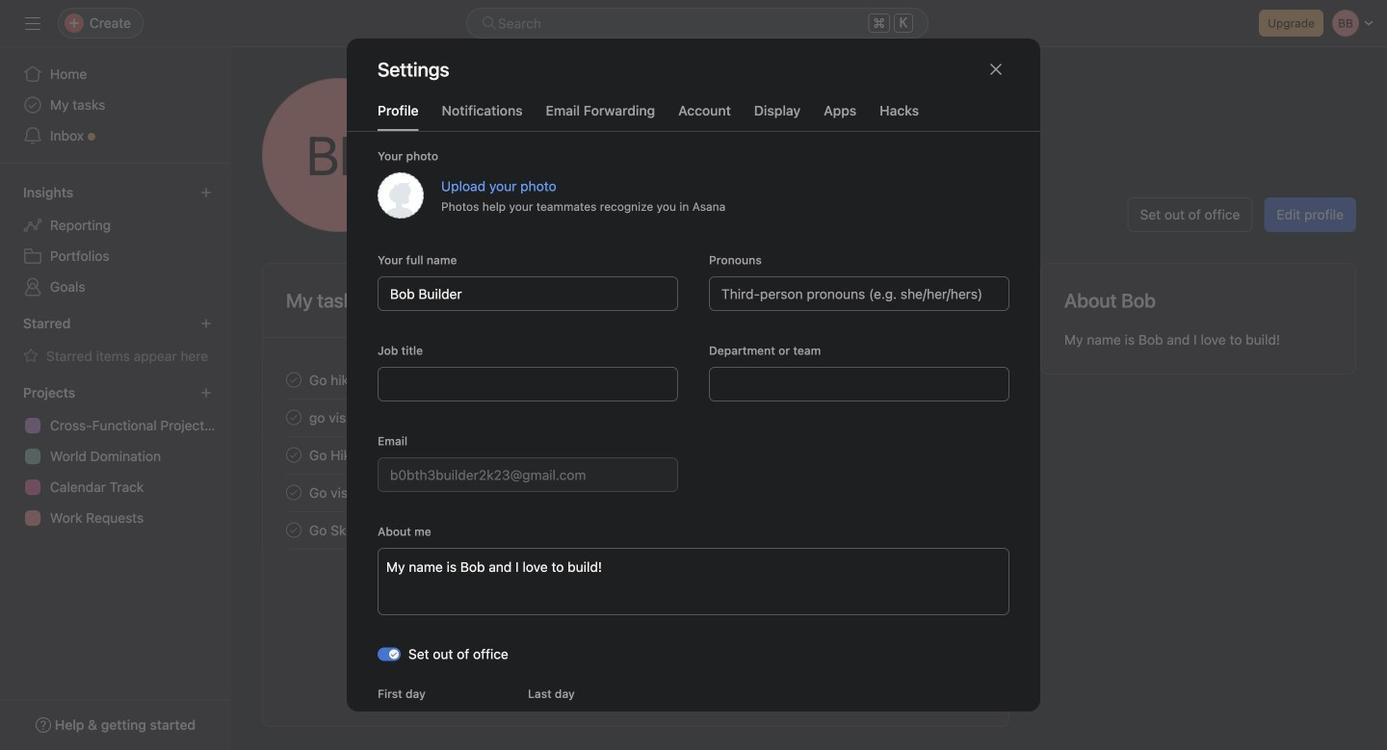 Task type: locate. For each thing, give the bounding box(es) containing it.
close this dialog image
[[989, 62, 1004, 77]]

settings tab list
[[347, 100, 1041, 132]]

list item
[[263, 361, 1009, 399], [263, 399, 1009, 437]]

mark complete image
[[282, 406, 306, 429], [282, 444, 306, 467], [282, 481, 306, 505], [282, 519, 306, 542]]

Mark complete checkbox
[[282, 369, 306, 392], [282, 406, 306, 429], [282, 444, 306, 467], [282, 481, 306, 505]]

2 mark complete checkbox from the top
[[282, 406, 306, 429]]

Mark complete checkbox
[[282, 519, 306, 542]]

1 mark complete checkbox from the top
[[282, 369, 306, 392]]

dialog
[[347, 39, 1041, 751]]

2 mark complete image from the top
[[282, 444, 306, 467]]

switch
[[378, 648, 401, 661]]

starred element
[[0, 307, 231, 376]]

4 mark complete image from the top
[[282, 519, 306, 542]]

hide sidebar image
[[25, 15, 40, 31]]

None text field
[[378, 277, 679, 311], [378, 367, 679, 402], [378, 458, 679, 493], [378, 277, 679, 311], [378, 367, 679, 402], [378, 458, 679, 493]]

None text field
[[709, 367, 1010, 402]]



Task type: vqa. For each thing, say whether or not it's contained in the screenshot.
Mark complete icon
yes



Task type: describe. For each thing, give the bounding box(es) containing it.
mark complete image
[[282, 369, 306, 392]]

3 mark complete checkbox from the top
[[282, 444, 306, 467]]

upload new photo image
[[378, 173, 424, 219]]

1 list item from the top
[[263, 361, 1009, 399]]

3 mark complete image from the top
[[282, 481, 306, 505]]

4 mark complete checkbox from the top
[[282, 481, 306, 505]]

projects element
[[0, 376, 231, 538]]

global element
[[0, 47, 231, 163]]

1 mark complete image from the top
[[282, 406, 306, 429]]

insights element
[[0, 175, 231, 307]]

I usually work from 9am-5pm PST. Feel free to assign me a task with a due date anytime. Also, I love dogs! text field
[[378, 548, 1010, 616]]

2 list item from the top
[[263, 399, 1009, 437]]

Third-person pronouns (e.g. she/her/hers) text field
[[709, 277, 1010, 311]]



